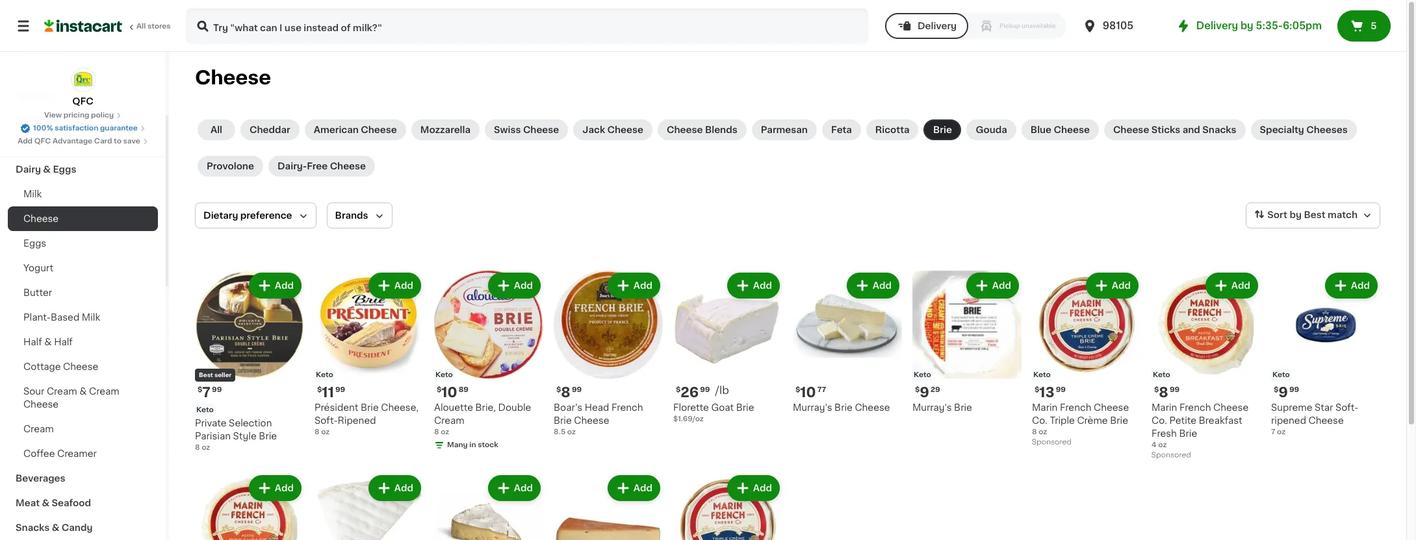 Task type: vqa. For each thing, say whether or not it's contained in the screenshot.
'beauty'
no



Task type: locate. For each thing, give the bounding box(es) containing it.
marin inside marin french cheese co. triple crème brie 8 oz
[[1032, 404, 1058, 413]]

add button
[[250, 274, 300, 298], [370, 274, 420, 298], [489, 274, 539, 298], [609, 274, 659, 298], [728, 274, 779, 298], [848, 274, 898, 298], [968, 274, 1018, 298], [1087, 274, 1137, 298], [1207, 274, 1257, 298], [1326, 274, 1376, 298], [250, 477, 300, 500], [370, 477, 420, 500], [489, 477, 539, 500], [609, 477, 659, 500], [728, 477, 779, 500]]

keto up private
[[196, 407, 214, 414]]

parmesan link
[[752, 120, 817, 140]]

coffee creamer
[[23, 450, 97, 459]]

in
[[469, 442, 476, 449]]

cheese blends link
[[658, 120, 747, 140]]

None search field
[[186, 8, 868, 44]]

sponsored badge image down triple
[[1032, 439, 1071, 446]]

9 $ from the left
[[1154, 387, 1159, 394]]

blue cheese link
[[1022, 120, 1099, 140]]

fresh
[[1152, 430, 1177, 439]]

1 vertical spatial all
[[211, 125, 222, 135]]

0 horizontal spatial delivery
[[918, 21, 957, 31]]

0 horizontal spatial 10
[[442, 386, 457, 400]]

$ for murray's brie cheese
[[795, 387, 800, 394]]

2 $ 8 99 from the left
[[1154, 386, 1180, 400]]

oz down soft‑ripened
[[321, 429, 330, 436]]

marin
[[1032, 404, 1058, 413], [1152, 404, 1177, 413]]

5 99 from the left
[[1056, 387, 1066, 394]]

parisian
[[195, 432, 231, 441]]

french for 8
[[1180, 404, 1211, 413]]

all up provolone 'link'
[[211, 125, 222, 135]]

milk right based
[[82, 313, 100, 322]]

half down plant-
[[23, 338, 42, 347]]

all stores link
[[44, 8, 172, 44]]

$ for marin french cheese co. triple crème brie
[[1035, 387, 1039, 394]]

ripened
[[1271, 417, 1306, 426]]

creamer
[[57, 450, 97, 459]]

dairy-free cheese
[[277, 162, 366, 171]]

french inside marin french cheese co. triple crème brie 8 oz
[[1060, 404, 1091, 413]]

milk down dairy
[[23, 190, 42, 199]]

$ inside the $ 26 99
[[676, 387, 681, 394]]

cheese inside marin french cheese co. petite breakfast fresh brie 4 oz
[[1213, 404, 1249, 413]]

& inside "link"
[[44, 338, 52, 347]]

0 horizontal spatial marin
[[1032, 404, 1058, 413]]

view pricing policy link
[[44, 110, 122, 121]]

eggs
[[53, 165, 76, 174], [23, 239, 46, 248]]

best for best match
[[1304, 211, 1326, 220]]

1 vertical spatial snacks
[[16, 524, 50, 533]]

sponsored badge image
[[1032, 439, 1071, 446], [1152, 452, 1191, 459]]

sour
[[23, 387, 44, 396]]

boar's head french brie cheese 8.5 oz
[[554, 404, 643, 436]]

$ left the '77'
[[795, 387, 800, 394]]

cheese inside swiss cheese link
[[523, 125, 559, 135]]

$ 7 99
[[198, 386, 222, 400]]

99 up boar's
[[572, 387, 582, 394]]

half down plant-based milk
[[54, 338, 73, 347]]

$ for alouette brie, double cream
[[437, 387, 442, 394]]

keto up 11
[[316, 372, 333, 379]]

$ inside $ 10 77
[[795, 387, 800, 394]]

$ inside $ 10 89
[[437, 387, 442, 394]]

co. left triple
[[1032, 417, 1048, 426]]

oz right 4
[[1158, 442, 1167, 449]]

$ inside '$ 11 99'
[[317, 387, 322, 394]]

cream down cottage cheese
[[47, 387, 77, 396]]

7 99 from the left
[[1289, 387, 1299, 394]]

& right dairy
[[43, 165, 51, 174]]

9 up supreme
[[1279, 386, 1288, 400]]

oz down the parisian
[[202, 445, 210, 452]]

cheese blends
[[667, 125, 737, 135]]

product group
[[195, 270, 304, 454], [315, 270, 424, 438], [434, 270, 543, 454], [554, 270, 663, 438], [673, 270, 782, 425], [793, 270, 902, 415], [912, 270, 1022, 415], [1032, 270, 1141, 450], [1152, 270, 1261, 463], [1271, 270, 1380, 438], [195, 473, 304, 541], [315, 473, 424, 541], [434, 473, 543, 541], [554, 473, 663, 541], [673, 473, 782, 541]]

0 vertical spatial qfc
[[72, 97, 93, 106]]

best inside 'field'
[[1304, 211, 1326, 220]]

3 99 from the left
[[572, 387, 582, 394]]

1 10 from the left
[[442, 386, 457, 400]]

0 horizontal spatial $ 8 99
[[556, 386, 582, 400]]

0 horizontal spatial french
[[612, 404, 643, 413]]

1 vertical spatial best
[[199, 372, 213, 378]]

2 99 from the left
[[335, 387, 345, 394]]

98105 button
[[1082, 8, 1160, 44]]

0 horizontal spatial snacks
[[16, 524, 50, 533]]

2 10 from the left
[[800, 386, 816, 400]]

goat
[[711, 404, 734, 413]]

1 horizontal spatial 10
[[800, 386, 816, 400]]

oz up many
[[441, 429, 449, 436]]

all for all stores
[[136, 23, 146, 30]]

0 vertical spatial all
[[136, 23, 146, 30]]

99 right 13
[[1056, 387, 1066, 394]]

keto up $ 9 29
[[914, 372, 931, 379]]

1 vertical spatial sponsored badge image
[[1152, 452, 1191, 459]]

1 horizontal spatial qfc
[[72, 97, 93, 106]]

snacks down meat
[[16, 524, 50, 533]]

0 horizontal spatial murray's
[[793, 404, 832, 413]]

0 horizontal spatial all
[[136, 23, 146, 30]]

keto for $ 9 29
[[914, 372, 931, 379]]

co. inside marin french cheese co. petite breakfast fresh brie 4 oz
[[1152, 417, 1167, 426]]

thanksgiving link
[[8, 108, 158, 133]]

$ inside $ 13 99
[[1035, 387, 1039, 394]]

brie inside président brie cheese, soft‑ripened 8 oz
[[361, 404, 379, 413]]

& left candy
[[52, 524, 59, 533]]

4 $ from the left
[[556, 387, 561, 394]]

1 horizontal spatial sponsored badge image
[[1152, 452, 1191, 459]]

1 horizontal spatial all
[[211, 125, 222, 135]]

$ up alouette
[[437, 387, 442, 394]]

match
[[1328, 211, 1358, 220]]

co. up fresh
[[1152, 417, 1167, 426]]

blends
[[705, 125, 737, 135]]

3 $ from the left
[[437, 387, 442, 394]]

10 $ from the left
[[1274, 387, 1279, 394]]

1 99 from the left
[[212, 387, 222, 394]]

french up petite
[[1180, 404, 1211, 413]]

cheese inside cheese sticks and snacks link
[[1113, 125, 1149, 135]]

10 left the '77'
[[800, 386, 816, 400]]

0 horizontal spatial by
[[1241, 21, 1254, 31]]

mozzarella
[[420, 125, 471, 135]]

cheese inside boar's head french brie cheese 8.5 oz
[[574, 417, 609, 426]]

8 down $ 13 99 at the bottom right of the page
[[1032, 429, 1037, 436]]

cheese inside cottage cheese link
[[63, 363, 98, 372]]

6 $ from the left
[[795, 387, 800, 394]]

$ up marin french cheese co. triple crème brie 8 oz
[[1035, 387, 1039, 394]]

1 horizontal spatial milk
[[82, 313, 100, 322]]

product group containing 7
[[195, 270, 304, 454]]

cheddar link
[[240, 120, 299, 140]]

7 down best seller
[[202, 386, 211, 400]]

dietary
[[203, 211, 238, 220]]

$ up fresh
[[1154, 387, 1159, 394]]

ricotta link
[[866, 120, 919, 140]]

murray's down $ 10 77
[[793, 404, 832, 413]]

0 vertical spatial 7
[[202, 386, 211, 400]]

marin down 13
[[1032, 404, 1058, 413]]

yogurt
[[23, 264, 53, 273]]

9
[[920, 386, 929, 400], [1279, 386, 1288, 400]]

keto for $ 13 99
[[1033, 372, 1051, 379]]

0 vertical spatial milk
[[23, 190, 42, 199]]

french inside marin french cheese co. petite breakfast fresh brie 4 oz
[[1180, 404, 1211, 413]]

many in stock
[[447, 442, 498, 449]]

1 horizontal spatial snacks
[[1202, 125, 1236, 135]]

candy
[[62, 524, 93, 533]]

$ up florette
[[676, 387, 681, 394]]

qfc up view pricing policy link
[[72, 97, 93, 106]]

qfc link
[[71, 68, 95, 108]]

0 vertical spatial best
[[1304, 211, 1326, 220]]

oz inside marin french cheese co. triple crème brie 8 oz
[[1039, 429, 1047, 436]]

by left 5:35-
[[1241, 21, 1254, 31]]

0 horizontal spatial sponsored badge image
[[1032, 439, 1071, 446]]

0 vertical spatial snacks
[[1202, 125, 1236, 135]]

0 horizontal spatial eggs
[[23, 239, 46, 248]]

co. inside marin french cheese co. triple crème brie 8 oz
[[1032, 417, 1048, 426]]

$ 8 99 up boar's
[[556, 386, 582, 400]]

blue
[[1031, 125, 1052, 135]]

best inside product group
[[199, 372, 213, 378]]

cheese inside cheese blends link
[[667, 125, 703, 135]]

99 inside $ 9 99
[[1289, 387, 1299, 394]]

$ 8 99 up petite
[[1154, 386, 1180, 400]]

99 up supreme
[[1289, 387, 1299, 394]]

eggs down advantage
[[53, 165, 76, 174]]

10 for $ 10 77
[[800, 386, 816, 400]]

$ inside $ 9 99
[[1274, 387, 1279, 394]]

keto
[[316, 372, 333, 379], [435, 372, 453, 379], [914, 372, 931, 379], [1033, 372, 1051, 379], [1153, 372, 1170, 379], [1273, 372, 1290, 379], [196, 407, 214, 414]]

$ inside $ 9 29
[[915, 387, 920, 394]]

99 inside '$ 11 99'
[[335, 387, 345, 394]]

qfc
[[72, 97, 93, 106], [34, 138, 51, 145]]

1 horizontal spatial eggs
[[53, 165, 76, 174]]

2 marin from the left
[[1152, 404, 1177, 413]]

1 vertical spatial 7
[[1271, 429, 1275, 436]]

milk
[[23, 190, 42, 199], [82, 313, 100, 322]]

jack cheese
[[583, 125, 643, 135]]

99 right '26' in the bottom left of the page
[[700, 387, 710, 394]]

2 murray's from the left
[[912, 404, 952, 413]]

oz inside marin french cheese co. petite breakfast fresh brie 4 oz
[[1158, 442, 1167, 449]]

produce
[[16, 140, 55, 149]]

1 vertical spatial by
[[1290, 211, 1302, 220]]

private selection parisian style brie 8 oz
[[195, 419, 277, 452]]

keto up $ 9 99
[[1273, 372, 1290, 379]]

99 inside $ 13 99
[[1056, 387, 1066, 394]]

$ 8 99 for marin
[[1154, 386, 1180, 400]]

26
[[681, 386, 699, 400]]

soft‑ripened
[[315, 417, 376, 426]]

99 for marin french cheese co. triple crème brie
[[1056, 387, 1066, 394]]

gouda
[[976, 125, 1007, 135]]

1 horizontal spatial murray's
[[912, 404, 952, 413]]

2 9 from the left
[[1279, 386, 1288, 400]]

& down cottage cheese link
[[79, 387, 87, 396]]

cheddar
[[250, 125, 290, 135]]

snacks
[[1202, 125, 1236, 135], [16, 524, 50, 533]]

$ up the président
[[317, 387, 322, 394]]

& inside sour cream & cream cheese
[[79, 387, 87, 396]]

keto up petite
[[1153, 372, 1170, 379]]

29
[[931, 387, 940, 394]]

1 horizontal spatial marin
[[1152, 404, 1177, 413]]

keto up $ 10 89
[[435, 372, 453, 379]]

keto up 13
[[1033, 372, 1051, 379]]

99 right 11
[[335, 387, 345, 394]]

1 horizontal spatial half
[[54, 338, 73, 347]]

1 horizontal spatial best
[[1304, 211, 1326, 220]]

all left stores
[[136, 23, 146, 30]]

half
[[23, 338, 42, 347], [54, 338, 73, 347]]

1 horizontal spatial french
[[1060, 404, 1091, 413]]

delivery button
[[885, 13, 968, 39]]

8 up fresh
[[1159, 386, 1168, 400]]

product group containing 11
[[315, 270, 424, 438]]

99 inside $ 7 99
[[212, 387, 222, 394]]

1 horizontal spatial 9
[[1279, 386, 1288, 400]]

8 inside alouette brie, double cream 8 oz
[[434, 429, 439, 436]]

1 vertical spatial qfc
[[34, 138, 51, 145]]

breakfast
[[1199, 417, 1242, 426]]

best left "match"
[[1304, 211, 1326, 220]]

100%
[[33, 125, 53, 132]]

0 vertical spatial eggs
[[53, 165, 76, 174]]

cream down alouette
[[434, 417, 464, 426]]

keto for $ 9 99
[[1273, 372, 1290, 379]]

oz down 13
[[1039, 429, 1047, 436]]

brie inside florette goat brie $1.69/oz
[[736, 404, 754, 413]]

99 down best seller
[[212, 387, 222, 394]]

stock
[[478, 442, 498, 449]]

half & half link
[[8, 330, 158, 355]]

cheese inside supreme star soft- ripened cheese 7 oz
[[1309, 417, 1344, 426]]

delivery
[[1196, 21, 1238, 31], [918, 21, 957, 31]]

2 $ from the left
[[317, 387, 322, 394]]

thanksgiving
[[16, 116, 78, 125]]

specialty cheeses
[[1260, 125, 1348, 135]]

cottage cheese link
[[8, 355, 158, 380]]

0 horizontal spatial 9
[[920, 386, 929, 400]]

0 horizontal spatial half
[[23, 338, 42, 347]]

qfc down the 100%
[[34, 138, 51, 145]]

8 down alouette
[[434, 429, 439, 436]]

american cheese link
[[305, 120, 406, 140]]

delivery by 5:35-6:05pm link
[[1176, 18, 1322, 34]]

dietary preference button
[[195, 203, 316, 229]]

swiss cheese link
[[485, 120, 568, 140]]

murray's down $ 9 29
[[912, 404, 952, 413]]

$ up supreme
[[1274, 387, 1279, 394]]

1 horizontal spatial 7
[[1271, 429, 1275, 436]]

10 for $ 10 89
[[442, 386, 457, 400]]

alouette brie, double cream 8 oz
[[434, 404, 531, 436]]

french up triple
[[1060, 404, 1091, 413]]

1 horizontal spatial co.
[[1152, 417, 1167, 426]]

1 horizontal spatial $ 8 99
[[1154, 386, 1180, 400]]

$ left 29
[[915, 387, 920, 394]]

3 french from the left
[[1180, 404, 1211, 413]]

$ inside $ 7 99
[[198, 387, 202, 394]]

eggs up yogurt at the left of the page
[[23, 239, 46, 248]]

2 co. from the left
[[1152, 417, 1167, 426]]

french right the head
[[612, 404, 643, 413]]

meat & seafood
[[16, 499, 91, 508]]

10 left 89
[[442, 386, 457, 400]]

$ for supreme star soft- ripened cheese
[[1274, 387, 1279, 394]]

oz down ripened
[[1277, 429, 1286, 436]]

1 horizontal spatial delivery
[[1196, 21, 1238, 31]]

0 vertical spatial sponsored badge image
[[1032, 439, 1071, 446]]

card
[[94, 138, 112, 145]]

1 co. from the left
[[1032, 417, 1048, 426]]

2 horizontal spatial french
[[1180, 404, 1211, 413]]

77
[[817, 387, 826, 394]]

8 down the parisian
[[195, 445, 200, 452]]

marin up petite
[[1152, 404, 1177, 413]]

& up cottage
[[44, 338, 52, 347]]

1 vertical spatial eggs
[[23, 239, 46, 248]]

co.
[[1032, 417, 1048, 426], [1152, 417, 1167, 426]]

to
[[114, 138, 121, 145]]

brie link
[[924, 120, 962, 140]]

Best match Sort by field
[[1246, 203, 1380, 229]]

$ up boar's
[[556, 387, 561, 394]]

& for eggs
[[43, 165, 51, 174]]

jack cheese link
[[573, 120, 653, 140]]

1 marin from the left
[[1032, 404, 1058, 413]]

oz right 8.5
[[567, 429, 576, 436]]

coffee
[[23, 450, 55, 459]]

4 99 from the left
[[700, 387, 710, 394]]

& for candy
[[52, 524, 59, 533]]

99 for boar's head french brie cheese
[[572, 387, 582, 394]]

8 down soft‑ripened
[[315, 429, 319, 436]]

99 up petite
[[1170, 387, 1180, 394]]

100% satisfaction guarantee button
[[20, 121, 146, 134]]

7 inside supreme star soft- ripened cheese 7 oz
[[1271, 429, 1275, 436]]

best left the seller
[[199, 372, 213, 378]]

1 french from the left
[[612, 404, 643, 413]]

jack
[[583, 125, 605, 135]]

& for half
[[44, 338, 52, 347]]

0 horizontal spatial qfc
[[34, 138, 51, 145]]

0 horizontal spatial co.
[[1032, 417, 1048, 426]]

cream down cottage cheese link
[[89, 387, 119, 396]]

$ down best seller
[[198, 387, 202, 394]]

2 half from the left
[[54, 338, 73, 347]]

& for seafood
[[42, 499, 49, 508]]

0 horizontal spatial best
[[199, 372, 213, 378]]

oz inside boar's head french brie cheese 8.5 oz
[[567, 429, 576, 436]]

best for best seller
[[199, 372, 213, 378]]

sponsored badge image down 4
[[1152, 452, 1191, 459]]

delivery for delivery
[[918, 21, 957, 31]]

99 for président brie cheese, soft‑ripened
[[335, 387, 345, 394]]

oz inside private selection parisian style brie 8 oz
[[202, 445, 210, 452]]

by for sort
[[1290, 211, 1302, 220]]

& right meat
[[42, 499, 49, 508]]

eggs inside eggs link
[[23, 239, 46, 248]]

based
[[51, 313, 79, 322]]

2 french from the left
[[1060, 404, 1091, 413]]

brie inside marin french cheese co. petite breakfast fresh brie 4 oz
[[1179, 430, 1197, 439]]

1 vertical spatial milk
[[82, 313, 100, 322]]

eggs inside dairy & eggs link
[[53, 165, 76, 174]]

8 $ from the left
[[1035, 387, 1039, 394]]

1 $ 8 99 from the left
[[556, 386, 582, 400]]

7 $ from the left
[[915, 387, 920, 394]]

1 murray's from the left
[[793, 404, 832, 413]]

6 99 from the left
[[1170, 387, 1180, 394]]

9 left 29
[[920, 386, 929, 400]]

1 horizontal spatial by
[[1290, 211, 1302, 220]]

$ 8 99 for boar's
[[556, 386, 582, 400]]

pricing
[[64, 112, 89, 119]]

delivery inside button
[[918, 21, 957, 31]]

by inside 'field'
[[1290, 211, 1302, 220]]

5 $ from the left
[[676, 387, 681, 394]]

1 $ from the left
[[198, 387, 202, 394]]

recipes link
[[8, 83, 158, 108]]

0 vertical spatial by
[[1241, 21, 1254, 31]]

product group containing 26
[[673, 270, 782, 425]]

beverages link
[[8, 467, 158, 491]]

by right sort
[[1290, 211, 1302, 220]]

1 9 from the left
[[920, 386, 929, 400]]

add
[[18, 138, 33, 145], [275, 281, 294, 291], [394, 281, 413, 291], [514, 281, 533, 291], [634, 281, 653, 291], [753, 281, 772, 291], [873, 281, 892, 291], [992, 281, 1011, 291], [1112, 281, 1131, 291], [1231, 281, 1250, 291], [1351, 281, 1370, 291], [275, 484, 294, 493], [394, 484, 413, 493], [514, 484, 533, 493], [634, 484, 653, 493], [753, 484, 772, 493]]

7 down ripened
[[1271, 429, 1275, 436]]

head
[[585, 404, 609, 413]]

snacks right 'and'
[[1202, 125, 1236, 135]]

$ for boar's head french brie cheese
[[556, 387, 561, 394]]

marin inside marin french cheese co. petite breakfast fresh brie 4 oz
[[1152, 404, 1177, 413]]

swiss
[[494, 125, 521, 135]]



Task type: describe. For each thing, give the bounding box(es) containing it.
$1.69/oz
[[673, 416, 704, 423]]

99 for supreme star soft- ripened cheese
[[1289, 387, 1299, 394]]

mozzarella link
[[411, 120, 480, 140]]

feta link
[[822, 120, 861, 140]]

dietary preference
[[203, 211, 292, 220]]

view pricing policy
[[44, 112, 114, 119]]

all stores
[[136, 23, 171, 30]]

cream inside alouette brie, double cream 8 oz
[[434, 417, 464, 426]]

marin french cheese co. petite breakfast fresh brie 4 oz
[[1152, 404, 1249, 449]]

cheese inside dairy-free cheese link
[[330, 162, 366, 171]]

keto for $ 11 99
[[316, 372, 333, 379]]

feta
[[831, 125, 852, 135]]

8 inside président brie cheese, soft‑ripened 8 oz
[[315, 429, 319, 436]]

marin french cheese co. triple crème brie 8 oz
[[1032, 404, 1129, 436]]

french inside boar's head french brie cheese 8.5 oz
[[612, 404, 643, 413]]

cheese inside american cheese link
[[361, 125, 397, 135]]

1 half from the left
[[23, 338, 42, 347]]

florette goat brie $1.69/oz
[[673, 404, 754, 423]]

9 for murray's brie
[[920, 386, 929, 400]]

plant-based milk link
[[8, 305, 158, 330]]

0 horizontal spatial 7
[[202, 386, 211, 400]]

sponsored badge image for 13
[[1032, 439, 1071, 446]]

cheese inside jack cheese "link"
[[607, 125, 643, 135]]

sponsored badge image for 8
[[1152, 452, 1191, 459]]

murray's brie
[[912, 404, 972, 413]]

specialty
[[1260, 125, 1304, 135]]

cheese inside marin french cheese co. triple crème brie 8 oz
[[1094, 404, 1129, 413]]

satisfaction
[[55, 125, 98, 132]]

$ for président brie cheese, soft‑ripened
[[317, 387, 322, 394]]

half & half
[[23, 338, 73, 347]]

oz inside alouette brie, double cream 8 oz
[[441, 429, 449, 436]]

brands button
[[327, 203, 392, 229]]

$ 26 99
[[676, 386, 710, 400]]

specialty cheeses link
[[1251, 120, 1357, 140]]

co. for 13
[[1032, 417, 1048, 426]]

$ for murray's brie
[[915, 387, 920, 394]]

recipes
[[16, 91, 54, 100]]

star
[[1315, 404, 1333, 413]]

cream up coffee
[[23, 425, 54, 434]]

policy
[[91, 112, 114, 119]]

snacks & candy
[[16, 524, 93, 533]]

président
[[315, 404, 358, 413]]

cheese sticks and snacks
[[1113, 125, 1236, 135]]

plant-based milk
[[23, 313, 100, 322]]

8 up boar's
[[561, 386, 571, 400]]

6:05pm
[[1283, 21, 1322, 31]]

sour cream & cream cheese
[[23, 387, 119, 409]]

brie,
[[475, 404, 496, 413]]

butter
[[23, 289, 52, 298]]

delivery for delivery by 5:35-6:05pm
[[1196, 21, 1238, 31]]

13
[[1039, 386, 1055, 400]]

président brie cheese, soft‑ripened 8 oz
[[315, 404, 419, 436]]

by for delivery
[[1241, 21, 1254, 31]]

selection
[[229, 419, 272, 428]]

advantage
[[53, 138, 92, 145]]

99 for marin french cheese co. petite breakfast fresh brie
[[1170, 387, 1180, 394]]

service type group
[[885, 13, 1066, 39]]

american cheese
[[314, 125, 397, 135]]

oz inside président brie cheese, soft‑ripened 8 oz
[[321, 429, 330, 436]]

sticks
[[1151, 125, 1180, 135]]

murray's for 9
[[912, 404, 952, 413]]

sort
[[1267, 211, 1287, 220]]

crème
[[1077, 417, 1108, 426]]

meat
[[16, 499, 40, 508]]

best match
[[1304, 211, 1358, 220]]

all for all
[[211, 125, 222, 135]]

produce link
[[8, 133, 158, 157]]

beverages
[[16, 474, 65, 484]]

4
[[1152, 442, 1157, 449]]

cheese sticks and snacks link
[[1104, 120, 1246, 140]]

keto for $ 10 89
[[435, 372, 453, 379]]

brie inside boar's head french brie cheese 8.5 oz
[[554, 417, 572, 426]]

cheeses
[[1306, 125, 1348, 135]]

brie inside private selection parisian style brie 8 oz
[[259, 432, 277, 441]]

brie inside marin french cheese co. triple crème brie 8 oz
[[1110, 417, 1128, 426]]

oz inside supreme star soft- ripened cheese 7 oz
[[1277, 429, 1286, 436]]

$ 9 29
[[915, 386, 940, 400]]

marin for 13
[[1032, 404, 1058, 413]]

seafood
[[52, 499, 91, 508]]

gouda link
[[967, 120, 1016, 140]]

triple
[[1050, 417, 1075, 426]]

0 horizontal spatial milk
[[23, 190, 42, 199]]

private
[[195, 419, 226, 428]]

8 inside marin french cheese co. triple crème brie 8 oz
[[1032, 429, 1037, 436]]

98105
[[1103, 21, 1134, 31]]

preference
[[240, 211, 292, 220]]

alouette
[[434, 404, 473, 413]]

product group containing 13
[[1032, 270, 1141, 450]]

seller
[[214, 372, 231, 378]]

cheese inside cheese link
[[23, 214, 59, 224]]

8 inside private selection parisian style brie 8 oz
[[195, 445, 200, 452]]

dairy-
[[277, 162, 307, 171]]

$ 9 99
[[1274, 386, 1299, 400]]

sour cream & cream cheese link
[[8, 380, 158, 417]]

keto for $ 8 99
[[1153, 372, 1170, 379]]

best seller
[[199, 372, 231, 378]]

snacks & candy link
[[8, 516, 158, 541]]

add qfc advantage card to save link
[[18, 136, 148, 147]]

cream link
[[8, 417, 158, 442]]

murray's for 10
[[793, 404, 832, 413]]

lists
[[36, 45, 59, 54]]

9 for supreme star soft- ripened cheese
[[1279, 386, 1288, 400]]

99 inside the $ 26 99
[[700, 387, 710, 394]]

marin for 8
[[1152, 404, 1177, 413]]

french for 13
[[1060, 404, 1091, 413]]

many
[[447, 442, 468, 449]]

dairy & eggs
[[16, 165, 76, 174]]

co. for 8
[[1152, 417, 1167, 426]]

cottage
[[23, 363, 61, 372]]

add qfc advantage card to save
[[18, 138, 140, 145]]

eggs link
[[8, 231, 158, 256]]

Search field
[[187, 9, 867, 43]]

instacart logo image
[[44, 18, 122, 34]]

yogurt link
[[8, 256, 158, 281]]

coffee creamer link
[[8, 442, 158, 467]]

and
[[1183, 125, 1200, 135]]

sort by
[[1267, 211, 1302, 220]]

cheese inside blue cheese link
[[1054, 125, 1090, 135]]

5 button
[[1337, 10, 1391, 42]]

$26.99 per pound element
[[673, 385, 782, 402]]

/lb
[[715, 385, 729, 396]]

qfc logo image
[[71, 68, 95, 92]]

cheese link
[[8, 207, 158, 231]]

cheese inside sour cream & cream cheese
[[23, 400, 59, 409]]

free
[[307, 162, 328, 171]]

supreme star soft- ripened cheese 7 oz
[[1271, 404, 1359, 436]]

$ for marin french cheese co. petite breakfast fresh brie
[[1154, 387, 1159, 394]]

provolone link
[[198, 156, 263, 177]]

delivery by 5:35-6:05pm
[[1196, 21, 1322, 31]]



